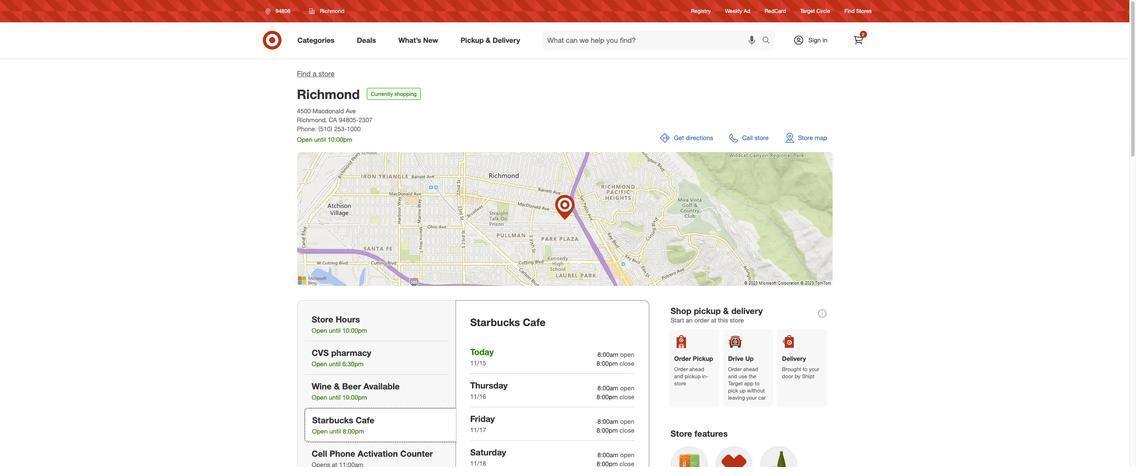 Task type: vqa. For each thing, say whether or not it's contained in the screenshot.
5th artificial from the bottom of the Type dialog
no



Task type: describe. For each thing, give the bounding box(es) containing it.
target inside drive up order ahead and use the target app to pick up without leaving your car
[[728, 380, 743, 387]]

sign in
[[809, 36, 828, 44]]

richmond,
[[297, 116, 327, 124]]

pickup inside shop pickup & delivery start an order at this store
[[694, 306, 721, 316]]

categories
[[298, 36, 335, 44]]

94806 button
[[260, 3, 300, 19]]

4 open from the top
[[620, 451, 635, 459]]

8:00pm for friday
[[597, 427, 618, 434]]

8:00pm for thursday
[[597, 393, 618, 401]]

weekly ad
[[725, 8, 751, 14]]

to inside delivery brought to your door by shipt
[[803, 366, 808, 373]]

delivery inside delivery brought to your door by shipt
[[782, 355, 806, 363]]

starbucks for starbucks cafe
[[470, 316, 520, 329]]

shopping
[[394, 91, 417, 97]]

94805-
[[339, 116, 359, 124]]

find stores
[[845, 8, 872, 14]]

cafe for starbucks cafe
[[523, 316, 546, 329]]

store for store hours open until 10:00pm
[[312, 314, 333, 325]]

search
[[758, 36, 780, 45]]

categories link
[[290, 30, 346, 50]]

find for find stores
[[845, 8, 855, 14]]

pick
[[728, 388, 738, 394]]

cvs
[[312, 348, 329, 358]]

open for starbucks cafe
[[312, 428, 328, 435]]

richmond inside "richmond" 'dropdown button'
[[320, 8, 345, 14]]

today
[[470, 347, 494, 357]]

registry link
[[691, 7, 711, 15]]

ave
[[346, 107, 356, 115]]

& inside shop pickup & delivery start an order at this store
[[723, 306, 729, 316]]

2307
[[359, 116, 373, 124]]

circle
[[817, 8, 831, 14]]

11/15
[[470, 359, 486, 367]]

what's new
[[399, 36, 438, 44]]

redcard link
[[765, 7, 786, 15]]

starbucks cafe open until 8:00pm
[[312, 415, 375, 435]]

wine & beer available open until 10:00pm
[[312, 381, 400, 401]]

4 8:00am from the top
[[598, 451, 619, 459]]

until for cvs
[[329, 360, 341, 368]]

call
[[743, 134, 753, 142]]

ahead for pickup
[[690, 366, 705, 373]]

cvs pharmacy open until 6:30pm
[[312, 348, 372, 368]]

friday
[[470, 414, 495, 424]]

94806
[[276, 8, 291, 14]]

weekly
[[725, 8, 743, 14]]

door
[[782, 373, 794, 380]]

starbucks for starbucks cafe open until 8:00pm
[[312, 415, 353, 425]]

until inside wine & beer available open until 10:00pm
[[329, 394, 341, 401]]

1 horizontal spatial target
[[801, 8, 815, 14]]

richmond map image
[[297, 152, 833, 286]]

cell
[[312, 449, 327, 459]]

starbucks cafe
[[470, 316, 546, 329]]

in
[[823, 36, 828, 44]]

delivery
[[732, 306, 763, 316]]

drive
[[728, 355, 744, 363]]

order for drive up
[[728, 366, 742, 373]]

get
[[674, 134, 684, 142]]

get directions
[[674, 134, 714, 142]]

deals
[[357, 36, 376, 44]]

2 link
[[849, 30, 868, 50]]

up
[[740, 388, 746, 394]]

1000
[[347, 125, 361, 133]]

until for store
[[329, 327, 341, 334]]

10:00pm inside wine & beer available open until 10:00pm
[[342, 394, 367, 401]]

4500
[[297, 107, 311, 115]]

0 vertical spatial delivery
[[493, 36, 520, 44]]

features
[[695, 429, 728, 439]]

order pickup order ahead and pickup in- store
[[674, 355, 713, 387]]

ca
[[329, 116, 337, 124]]

(510)
[[319, 125, 332, 133]]

to inside drive up order ahead and use the target app to pick up without leaving your car
[[755, 380, 760, 387]]

ahead for up
[[744, 366, 759, 373]]

store map
[[798, 134, 827, 142]]

8:00am for thursday
[[598, 384, 619, 392]]

map
[[815, 134, 827, 142]]

store for store features
[[671, 429, 692, 439]]

thursday 11/16
[[470, 380, 508, 400]]

and for drive
[[728, 373, 737, 380]]

store inside order pickup order ahead and pickup in- store
[[674, 380, 687, 387]]

pickup inside order pickup order ahead and pickup in- store
[[693, 355, 713, 363]]

the
[[749, 373, 757, 380]]

pickup & delivery
[[461, 36, 520, 44]]

friday 11/17
[[470, 414, 495, 434]]

find a store link
[[297, 69, 335, 78]]

8:00am open 8:00pm close for today
[[597, 351, 635, 367]]

weekly ad link
[[725, 7, 751, 15]]

cell phone activation counter button
[[305, 442, 448, 467]]

leaving
[[728, 395, 745, 401]]

shipt
[[802, 373, 815, 380]]

store features
[[671, 429, 728, 439]]

10:00pm inside '4500 macdonald ave richmond, ca 94805-2307 phone: (510) 253-1000 open until 10:00pm'
[[328, 136, 352, 143]]

get directions link
[[654, 127, 719, 149]]

11/17
[[470, 426, 486, 434]]

8:00am open 8:00pm close for friday
[[597, 418, 635, 434]]

cafe for starbucks cafe open until 8:00pm
[[356, 415, 375, 425]]

8:00am open
[[598, 451, 635, 459]]

macdonald
[[313, 107, 344, 115]]

directions
[[686, 134, 714, 142]]

store inside "button"
[[755, 134, 769, 142]]

and for order
[[674, 373, 683, 380]]

today 11/15
[[470, 347, 494, 367]]

currently shopping
[[371, 91, 417, 97]]

close for thursday
[[620, 393, 635, 401]]

delivery brought to your door by shipt
[[782, 355, 820, 380]]

8:00am for friday
[[598, 418, 619, 425]]

store for store map
[[798, 134, 813, 142]]

hours
[[336, 314, 360, 325]]

2
[[862, 32, 865, 37]]

open for friday
[[620, 418, 635, 425]]



Task type: locate. For each thing, give the bounding box(es) containing it.
What can we help you find? suggestions appear below search field
[[542, 30, 764, 50]]

open up cell on the bottom left of page
[[312, 428, 328, 435]]

richmond up 'macdonald'
[[297, 86, 360, 102]]

0 horizontal spatial to
[[755, 380, 760, 387]]

to up shipt
[[803, 366, 808, 373]]

1 vertical spatial 8:00am open 8:00pm close
[[597, 384, 635, 401]]

2 horizontal spatial &
[[723, 306, 729, 316]]

until inside the cvs pharmacy open until 6:30pm
[[329, 360, 341, 368]]

2 close from the top
[[620, 393, 635, 401]]

open for store hours
[[312, 327, 327, 334]]

10:00pm down 253-
[[328, 136, 352, 143]]

target left circle
[[801, 8, 815, 14]]

0 vertical spatial 8:00am open 8:00pm close
[[597, 351, 635, 367]]

your down without on the bottom
[[747, 395, 757, 401]]

deals link
[[349, 30, 387, 50]]

and inside order pickup order ahead and pickup in- store
[[674, 373, 683, 380]]

0 horizontal spatial delivery
[[493, 36, 520, 44]]

pickup left in- in the bottom of the page
[[685, 373, 701, 380]]

0 vertical spatial close
[[620, 360, 635, 367]]

0 horizontal spatial your
[[747, 395, 757, 401]]

an
[[686, 316, 693, 324]]

1 horizontal spatial your
[[809, 366, 820, 373]]

your up shipt
[[809, 366, 820, 373]]

0 horizontal spatial starbucks
[[312, 415, 353, 425]]

sign
[[809, 36, 821, 44]]

2 8:00am open 8:00pm close from the top
[[597, 384, 635, 401]]

8:00pm inside starbucks cafe open until 8:00pm
[[343, 428, 364, 435]]

open inside wine & beer available open until 10:00pm
[[312, 394, 327, 401]]

your inside drive up order ahead and use the target app to pick up without leaving your car
[[747, 395, 757, 401]]

in-
[[702, 373, 709, 380]]

a
[[313, 69, 317, 78]]

1 vertical spatial starbucks
[[312, 415, 353, 425]]

open inside starbucks cafe open until 8:00pm
[[312, 428, 328, 435]]

saturday 11/18
[[470, 447, 506, 467]]

0 vertical spatial your
[[809, 366, 820, 373]]

up
[[746, 355, 754, 363]]

0 vertical spatial find
[[845, 8, 855, 14]]

10:00pm inside store hours open until 10:00pm
[[342, 327, 367, 334]]

pickup
[[694, 306, 721, 316], [685, 373, 701, 380]]

order
[[674, 355, 691, 363], [674, 366, 688, 373], [728, 366, 742, 373]]

counter
[[400, 449, 433, 459]]

1 vertical spatial target
[[728, 380, 743, 387]]

find
[[845, 8, 855, 14], [297, 69, 311, 78]]

and inside drive up order ahead and use the target app to pick up without leaving your car
[[728, 373, 737, 380]]

find left a in the top of the page
[[297, 69, 311, 78]]

& inside wine & beer available open until 10:00pm
[[334, 381, 340, 391]]

1 horizontal spatial store
[[671, 429, 692, 439]]

starbucks up today
[[470, 316, 520, 329]]

2 8:00am from the top
[[598, 384, 619, 392]]

1 open from the top
[[620, 351, 635, 358]]

0 vertical spatial pickup
[[694, 306, 721, 316]]

10:00pm down the 'hours'
[[342, 327, 367, 334]]

open inside the cvs pharmacy open until 6:30pm
[[312, 360, 327, 368]]

target circle
[[801, 8, 831, 14]]

3 8:00am open 8:00pm close from the top
[[597, 418, 635, 434]]

1 vertical spatial &
[[723, 306, 729, 316]]

and left use
[[728, 373, 737, 380]]

store map button
[[780, 127, 833, 149]]

store left the features at the right bottom
[[671, 429, 692, 439]]

1 ahead from the left
[[690, 366, 705, 373]]

until inside '4500 macdonald ave richmond, ca 94805-2307 phone: (510) 253-1000 open until 10:00pm'
[[314, 136, 326, 143]]

target
[[801, 8, 815, 14], [728, 380, 743, 387]]

0 horizontal spatial pickup
[[461, 36, 484, 44]]

phone
[[330, 449, 355, 459]]

0 horizontal spatial &
[[334, 381, 340, 391]]

start
[[671, 316, 684, 324]]

at
[[711, 316, 717, 324]]

open up cvs
[[312, 327, 327, 334]]

pickup up order
[[694, 306, 721, 316]]

pickup inside order pickup order ahead and pickup in- store
[[685, 373, 701, 380]]

phone:
[[297, 125, 317, 133]]

drive up order ahead and use the target app to pick up without leaving your car
[[728, 355, 766, 401]]

0 vertical spatial 10:00pm
[[328, 136, 352, 143]]

0 horizontal spatial find
[[297, 69, 311, 78]]

shop pickup & delivery start an order at this store
[[671, 306, 763, 324]]

1 vertical spatial delivery
[[782, 355, 806, 363]]

store inside shop pickup & delivery start an order at this store
[[730, 316, 744, 324]]

2 ahead from the left
[[744, 366, 759, 373]]

0 vertical spatial starbucks
[[470, 316, 520, 329]]

8:00pm for today
[[597, 360, 618, 367]]

richmond button
[[303, 3, 350, 19]]

your
[[809, 366, 820, 373], [747, 395, 757, 401]]

open
[[620, 351, 635, 358], [620, 384, 635, 392], [620, 418, 635, 425], [620, 451, 635, 459]]

1 vertical spatial to
[[755, 380, 760, 387]]

shop
[[671, 306, 692, 316]]

until left 6:30pm
[[329, 360, 341, 368]]

find for find a store
[[297, 69, 311, 78]]

1 vertical spatial your
[[747, 395, 757, 401]]

target up the pick
[[728, 380, 743, 387]]

new
[[423, 36, 438, 44]]

starbucks inside starbucks cafe open until 8:00pm
[[312, 415, 353, 425]]

1 and from the left
[[674, 373, 683, 380]]

store inside store hours open until 10:00pm
[[312, 314, 333, 325]]

order inside drive up order ahead and use the target app to pick up without leaving your car
[[728, 366, 742, 373]]

store
[[319, 69, 335, 78], [755, 134, 769, 142], [730, 316, 744, 324], [674, 380, 687, 387]]

pickup up in- in the bottom of the page
[[693, 355, 713, 363]]

0 horizontal spatial target
[[728, 380, 743, 387]]

1 vertical spatial store
[[312, 314, 333, 325]]

1 close from the top
[[620, 360, 635, 367]]

search button
[[758, 30, 780, 52]]

until inside starbucks cafe open until 8:00pm
[[329, 428, 341, 435]]

open inside '4500 macdonald ave richmond, ca 94805-2307 phone: (510) 253-1000 open until 10:00pm'
[[297, 136, 313, 143]]

car
[[759, 395, 766, 401]]

253-
[[334, 125, 347, 133]]

open down wine at the left
[[312, 394, 327, 401]]

0 vertical spatial target
[[801, 8, 815, 14]]

1 horizontal spatial to
[[803, 366, 808, 373]]

richmond up categories link
[[320, 8, 345, 14]]

until up the phone on the bottom left of the page
[[329, 428, 341, 435]]

currently
[[371, 91, 393, 97]]

1 vertical spatial pickup
[[685, 373, 701, 380]]

starbucks
[[470, 316, 520, 329], [312, 415, 353, 425]]

1 horizontal spatial delivery
[[782, 355, 806, 363]]

11/16
[[470, 393, 486, 400]]

store left map
[[798, 134, 813, 142]]

8:00am
[[598, 351, 619, 358], [598, 384, 619, 392], [598, 418, 619, 425], [598, 451, 619, 459]]

cell phone activation counter
[[312, 449, 433, 459]]

sign in link
[[786, 30, 842, 50]]

to
[[803, 366, 808, 373], [755, 380, 760, 387]]

close for friday
[[620, 427, 635, 434]]

store hours open until 10:00pm
[[312, 314, 367, 334]]

registry
[[691, 8, 711, 14]]

2 and from the left
[[728, 373, 737, 380]]

by
[[795, 373, 801, 380]]

target circle link
[[801, 7, 831, 15]]

8:00am open 8:00pm close for thursday
[[597, 384, 635, 401]]

1 horizontal spatial and
[[728, 373, 737, 380]]

11/18
[[470, 460, 486, 467]]

0 vertical spatial to
[[803, 366, 808, 373]]

pickup right new
[[461, 36, 484, 44]]

1 horizontal spatial cafe
[[523, 316, 546, 329]]

app
[[745, 380, 754, 387]]

0 vertical spatial &
[[486, 36, 491, 44]]

1 vertical spatial richmond
[[297, 86, 360, 102]]

open down cvs
[[312, 360, 327, 368]]

10:00pm
[[328, 136, 352, 143], [342, 327, 367, 334], [342, 394, 367, 401]]

redcard
[[765, 8, 786, 14]]

3 close from the top
[[620, 427, 635, 434]]

what's new link
[[391, 30, 450, 50]]

call store button
[[724, 127, 774, 149]]

& for delivery
[[486, 36, 491, 44]]

0 horizontal spatial ahead
[[690, 366, 705, 373]]

until down wine at the left
[[329, 394, 341, 401]]

1 8:00am open 8:00pm close from the top
[[597, 351, 635, 367]]

until down (510)
[[314, 136, 326, 143]]

4500 macdonald ave richmond, ca 94805-2307 phone: (510) 253-1000 open until 10:00pm
[[297, 107, 373, 143]]

&
[[486, 36, 491, 44], [723, 306, 729, 316], [334, 381, 340, 391]]

saturday
[[470, 447, 506, 457]]

what's
[[399, 36, 421, 44]]

ahead up the at the bottom of page
[[744, 366, 759, 373]]

6:30pm
[[342, 360, 364, 368]]

store capabilities with hours, vertical tabs tab list
[[297, 300, 456, 467]]

10:00pm down beer
[[342, 394, 367, 401]]

your inside delivery brought to your door by shipt
[[809, 366, 820, 373]]

pickup & delivery link
[[453, 30, 531, 50]]

& for beer
[[334, 381, 340, 391]]

find left stores
[[845, 8, 855, 14]]

store inside button
[[798, 134, 813, 142]]

available
[[364, 381, 400, 391]]

until inside store hours open until 10:00pm
[[329, 327, 341, 334]]

without
[[748, 388, 765, 394]]

delivery
[[493, 36, 520, 44], [782, 355, 806, 363]]

until down the 'hours'
[[329, 327, 341, 334]]

to up without on the bottom
[[755, 380, 760, 387]]

call store
[[743, 134, 769, 142]]

1 vertical spatial close
[[620, 393, 635, 401]]

0 vertical spatial richmond
[[320, 8, 345, 14]]

1 8:00am from the top
[[598, 351, 619, 358]]

1 vertical spatial cafe
[[356, 415, 375, 425]]

richmond
[[320, 8, 345, 14], [297, 86, 360, 102]]

0 vertical spatial pickup
[[461, 36, 484, 44]]

2 vertical spatial 10:00pm
[[342, 394, 367, 401]]

ahead
[[690, 366, 705, 373], [744, 366, 759, 373]]

open for thursday
[[620, 384, 635, 392]]

1 vertical spatial 10:00pm
[[342, 327, 367, 334]]

starbucks up the phone on the bottom left of the page
[[312, 415, 353, 425]]

3 8:00am from the top
[[598, 418, 619, 425]]

1 horizontal spatial starbucks
[[470, 316, 520, 329]]

find a store
[[297, 69, 335, 78]]

0 vertical spatial store
[[798, 134, 813, 142]]

ahead inside drive up order ahead and use the target app to pick up without leaving your car
[[744, 366, 759, 373]]

1 horizontal spatial find
[[845, 8, 855, 14]]

open inside store hours open until 10:00pm
[[312, 327, 327, 334]]

3 open from the top
[[620, 418, 635, 425]]

1 horizontal spatial &
[[486, 36, 491, 44]]

8:00am for today
[[598, 351, 619, 358]]

ahead up in- in the bottom of the page
[[690, 366, 705, 373]]

2 vertical spatial store
[[671, 429, 692, 439]]

2 open from the top
[[620, 384, 635, 392]]

brought
[[782, 366, 802, 373]]

thursday
[[470, 380, 508, 391]]

close for today
[[620, 360, 635, 367]]

2 vertical spatial 8:00am open 8:00pm close
[[597, 418, 635, 434]]

0 horizontal spatial store
[[312, 314, 333, 325]]

store left the 'hours'
[[312, 314, 333, 325]]

1 horizontal spatial pickup
[[693, 355, 713, 363]]

1 vertical spatial pickup
[[693, 355, 713, 363]]

2 vertical spatial close
[[620, 427, 635, 434]]

use
[[739, 373, 748, 380]]

ahead inside order pickup order ahead and pickup in- store
[[690, 366, 705, 373]]

order
[[695, 316, 710, 324]]

0 horizontal spatial cafe
[[356, 415, 375, 425]]

open for cvs pharmacy
[[312, 360, 327, 368]]

open down phone:
[[297, 136, 313, 143]]

1 vertical spatial find
[[297, 69, 311, 78]]

cafe inside starbucks cafe open until 8:00pm
[[356, 415, 375, 425]]

cafe
[[523, 316, 546, 329], [356, 415, 375, 425]]

until for starbucks
[[329, 428, 341, 435]]

and
[[674, 373, 683, 380], [728, 373, 737, 380]]

1 horizontal spatial ahead
[[744, 366, 759, 373]]

0 horizontal spatial and
[[674, 373, 683, 380]]

pharmacy
[[331, 348, 372, 358]]

open for today
[[620, 351, 635, 358]]

2 vertical spatial &
[[334, 381, 340, 391]]

wine
[[312, 381, 332, 391]]

order for order pickup
[[674, 366, 688, 373]]

0 vertical spatial cafe
[[523, 316, 546, 329]]

ad
[[744, 8, 751, 14]]

2 horizontal spatial store
[[798, 134, 813, 142]]

and left in- in the bottom of the page
[[674, 373, 683, 380]]

pickup
[[461, 36, 484, 44], [693, 355, 713, 363]]



